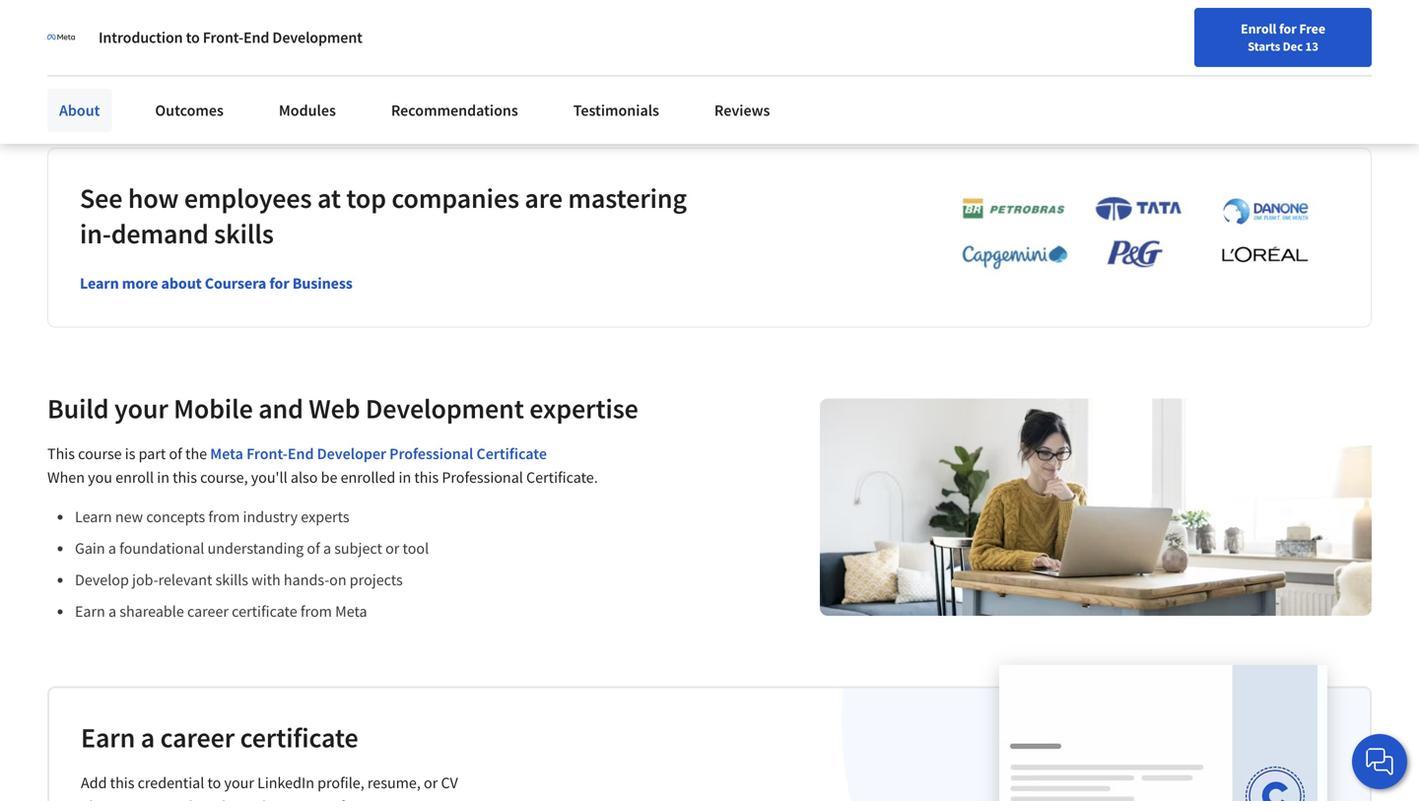 Task type: locate. For each thing, give the bounding box(es) containing it.
linkedin left profile,
[[257, 773, 314, 793]]

1 horizontal spatial front-
[[246, 444, 288, 464]]

end right profile
[[243, 28, 269, 47]]

0 horizontal spatial development
[[272, 28, 363, 47]]

of inside this course is part of the meta front-end developer professional certificate when you enroll in this course, you'll also be enrolled in this professional certificate.
[[169, 444, 182, 464]]

certificate
[[232, 602, 297, 622], [240, 721, 358, 755]]

meta for the
[[210, 444, 243, 464]]

1 horizontal spatial in
[[399, 468, 411, 488]]

a up credential
[[141, 721, 155, 755]]

this
[[47, 444, 75, 464]]

0 vertical spatial professional
[[389, 444, 473, 464]]

end
[[243, 28, 269, 47], [288, 444, 314, 464]]

your down earn a career certificate on the bottom left
[[224, 773, 254, 793]]

0 horizontal spatial of
[[169, 444, 182, 464]]

1 vertical spatial career
[[160, 721, 235, 755]]

to
[[186, 28, 200, 47], [73, 35, 85, 52], [207, 773, 221, 793]]

this course is part of the meta front-end developer professional certificate when you enroll in this course, you'll also be enrolled in this professional certificate.
[[47, 444, 598, 488]]

1 vertical spatial or
[[424, 773, 438, 793]]

your
[[88, 35, 114, 52], [114, 392, 168, 426], [224, 773, 254, 793]]

of for the
[[169, 444, 182, 464]]

0 horizontal spatial in
[[157, 468, 169, 488]]

1 horizontal spatial linkedin
[[257, 773, 314, 793]]

0 vertical spatial skills
[[214, 217, 274, 251]]

recommendations link
[[379, 89, 530, 132]]

this down the meta front-end developer professional certificate link
[[414, 468, 439, 488]]

in down the meta front-end developer professional certificate link
[[399, 468, 411, 488]]

add to your linkedin profile
[[47, 35, 207, 52]]

1 vertical spatial meta
[[335, 602, 367, 622]]

1 vertical spatial for
[[269, 274, 289, 293]]

profile,
[[318, 773, 364, 793]]

resume,
[[368, 773, 421, 793]]

or left "tool" at the left bottom of the page
[[385, 539, 400, 559]]

new
[[115, 507, 143, 527]]

part
[[139, 444, 166, 464]]

0 horizontal spatial from
[[208, 507, 240, 527]]

a down 'develop'
[[108, 602, 116, 622]]

learn up the gain at the left bottom
[[75, 507, 112, 527]]

2 horizontal spatial to
[[207, 773, 221, 793]]

about
[[59, 101, 100, 120]]

1 vertical spatial learn
[[75, 507, 112, 527]]

learn for learn new concepts from industry experts
[[75, 507, 112, 527]]

for left business
[[269, 274, 289, 293]]

reviews
[[715, 101, 770, 120]]

0 vertical spatial end
[[243, 28, 269, 47]]

foundational
[[119, 539, 204, 559]]

your up part on the left
[[114, 392, 168, 426]]

this left credential
[[110, 773, 134, 793]]

recommendations
[[391, 101, 518, 120]]

earn a career certificate
[[81, 721, 358, 755]]

1 vertical spatial end
[[288, 444, 314, 464]]

to for your
[[73, 35, 85, 52]]

a
[[108, 539, 116, 559], [323, 539, 331, 559], [108, 602, 116, 622], [141, 721, 155, 755]]

show notifications image
[[1190, 25, 1214, 48]]

add left credential
[[81, 773, 107, 793]]

0 horizontal spatial for
[[269, 274, 289, 293]]

from down hands-
[[300, 602, 332, 622]]

to right credential
[[207, 773, 221, 793]]

or left cv
[[424, 773, 438, 793]]

develop
[[75, 570, 129, 590]]

career
[[187, 602, 229, 622], [160, 721, 235, 755]]

to left introduction
[[73, 35, 85, 52]]

earn for earn a career certificate
[[81, 721, 135, 755]]

1 horizontal spatial for
[[1279, 20, 1297, 37]]

0 vertical spatial meta
[[210, 444, 243, 464]]

also
[[291, 468, 318, 488]]

of for a
[[307, 539, 320, 559]]

1 horizontal spatial meta
[[335, 602, 367, 622]]

learn more about coursera for business link
[[80, 274, 353, 293]]

employees
[[184, 181, 312, 216]]

understanding
[[208, 539, 304, 559]]

career down relevant
[[187, 602, 229, 622]]

1 horizontal spatial or
[[424, 773, 438, 793]]

linkedin
[[117, 35, 166, 52], [257, 773, 314, 793]]

meta front-end developer professional certificate link
[[210, 444, 547, 464]]

coursera image
[[24, 16, 149, 48]]

0 vertical spatial for
[[1279, 20, 1297, 37]]

end up also at bottom left
[[288, 444, 314, 464]]

linkedin left profile
[[117, 35, 166, 52]]

for
[[1279, 20, 1297, 37], [269, 274, 289, 293]]

career up credential
[[160, 721, 235, 755]]

reviews link
[[703, 89, 782, 132]]

enroll
[[1241, 20, 1277, 37]]

0 horizontal spatial or
[[385, 539, 400, 559]]

earn
[[75, 602, 105, 622], [81, 721, 135, 755]]

0 horizontal spatial to
[[73, 35, 85, 52]]

2 in from the left
[[399, 468, 411, 488]]

development
[[272, 28, 363, 47], [366, 392, 524, 426]]

skills down employees
[[214, 217, 274, 251]]

1 vertical spatial linkedin
[[257, 773, 314, 793]]

or
[[385, 539, 400, 559], [424, 773, 438, 793]]

1 horizontal spatial development
[[366, 392, 524, 426]]

your right meta image
[[88, 35, 114, 52]]

front- up you'll
[[246, 444, 288, 464]]

professional down "certificate"
[[442, 468, 523, 488]]

tool
[[403, 539, 429, 559]]

introduction
[[99, 28, 183, 47]]

1 horizontal spatial end
[[288, 444, 314, 464]]

meta
[[210, 444, 243, 464], [335, 602, 367, 622]]

on
[[329, 570, 347, 590]]

of up hands-
[[307, 539, 320, 559]]

skills
[[214, 217, 274, 251], [215, 570, 248, 590]]

the
[[185, 444, 207, 464]]

1 in from the left
[[157, 468, 169, 488]]

in down part on the left
[[157, 468, 169, 488]]

see how employees at top companies are mastering in-demand skills
[[80, 181, 687, 251]]

from down course,
[[208, 507, 240, 527]]

a for gain a foundational understanding of a subject or tool
[[108, 539, 116, 559]]

0 vertical spatial from
[[208, 507, 240, 527]]

1 horizontal spatial to
[[186, 28, 200, 47]]

1 vertical spatial add
[[81, 773, 107, 793]]

1 horizontal spatial from
[[300, 602, 332, 622]]

a left subject
[[323, 539, 331, 559]]

to right introduction
[[186, 28, 200, 47]]

0 vertical spatial your
[[88, 35, 114, 52]]

0 horizontal spatial add
[[47, 35, 70, 52]]

certificate down with
[[232, 602, 297, 622]]

this down the
[[173, 468, 197, 488]]

hands-
[[284, 570, 329, 590]]

0 vertical spatial or
[[385, 539, 400, 559]]

None search field
[[281, 12, 606, 52]]

certificate up add this credential to your linkedin profile, resume, or cv
[[240, 721, 358, 755]]

meta up course,
[[210, 444, 243, 464]]

menu item
[[1043, 20, 1169, 84]]

development up modules link
[[272, 28, 363, 47]]

1 vertical spatial front-
[[246, 444, 288, 464]]

1 vertical spatial from
[[300, 602, 332, 622]]

1 vertical spatial earn
[[81, 721, 135, 755]]

0 horizontal spatial linkedin
[[117, 35, 166, 52]]

a right the gain at the left bottom
[[108, 539, 116, 559]]

from
[[208, 507, 240, 527], [300, 602, 332, 622]]

experts
[[301, 507, 349, 527]]

of
[[169, 444, 182, 464], [307, 539, 320, 559]]

2 horizontal spatial this
[[414, 468, 439, 488]]

add up about link
[[47, 35, 70, 52]]

enrolled
[[341, 468, 396, 488]]

1 horizontal spatial this
[[173, 468, 197, 488]]

gain
[[75, 539, 105, 559]]

1 vertical spatial of
[[307, 539, 320, 559]]

front- up outcomes
[[203, 28, 243, 47]]

developer
[[317, 444, 386, 464]]

front-
[[203, 28, 243, 47], [246, 444, 288, 464]]

quizzes
[[360, 33, 403, 51]]

0 vertical spatial of
[[169, 444, 182, 464]]

cv
[[441, 773, 458, 793]]

free
[[1299, 20, 1326, 37]]

with
[[252, 570, 281, 590]]

learn
[[80, 274, 119, 293], [75, 507, 112, 527]]

professional up enrolled on the bottom of page
[[389, 444, 473, 464]]

are
[[525, 181, 563, 216]]

concepts
[[146, 507, 205, 527]]

0 vertical spatial linkedin
[[117, 35, 166, 52]]

0 vertical spatial earn
[[75, 602, 105, 622]]

0 vertical spatial learn
[[80, 274, 119, 293]]

1 horizontal spatial add
[[81, 773, 107, 793]]

and
[[258, 392, 303, 426]]

for up the dec
[[1279, 20, 1297, 37]]

learn left more
[[80, 274, 119, 293]]

0 vertical spatial add
[[47, 35, 70, 52]]

chat with us image
[[1364, 746, 1396, 778]]

1 vertical spatial skills
[[215, 570, 248, 590]]

add for add this credential to your linkedin profile, resume, or cv
[[81, 773, 107, 793]]

meta inside this course is part of the meta front-end developer professional certificate when you enroll in this course, you'll also be enrolled in this professional certificate.
[[210, 444, 243, 464]]

0 horizontal spatial front-
[[203, 28, 243, 47]]

skills up earn a shareable career certificate from meta
[[215, 570, 248, 590]]

skills inside see how employees at top companies are mastering in-demand skills
[[214, 217, 274, 251]]

this
[[173, 468, 197, 488], [414, 468, 439, 488], [110, 773, 134, 793]]

coursera enterprise logos image
[[932, 195, 1327, 281]]

1 horizontal spatial of
[[307, 539, 320, 559]]

professional
[[389, 444, 473, 464], [442, 468, 523, 488]]

meta down on at the bottom left
[[335, 602, 367, 622]]

top
[[346, 181, 386, 216]]

development up the meta front-end developer professional certificate link
[[366, 392, 524, 426]]

of left the
[[169, 444, 182, 464]]

0 horizontal spatial meta
[[210, 444, 243, 464]]

add
[[47, 35, 70, 52], [81, 773, 107, 793]]



Task type: vqa. For each thing, say whether or not it's contained in the screenshot.
Alice element
no



Task type: describe. For each thing, give the bounding box(es) containing it.
outcomes link
[[143, 89, 235, 132]]

see
[[80, 181, 123, 216]]

outcomes
[[155, 101, 224, 120]]

add this credential to your linkedin profile, resume, or cv
[[81, 773, 458, 793]]

front- inside this course is part of the meta front-end developer professional certificate when you enroll in this course, you'll also be enrolled in this professional certificate.
[[246, 444, 288, 464]]

you
[[88, 468, 112, 488]]

credential
[[138, 773, 204, 793]]

more
[[122, 274, 158, 293]]

0 vertical spatial development
[[272, 28, 363, 47]]

earn for earn a shareable career certificate from meta
[[75, 602, 105, 622]]

learn more about coursera for business
[[80, 274, 353, 293]]

dec
[[1283, 38, 1303, 54]]

modules
[[279, 101, 336, 120]]

0 horizontal spatial this
[[110, 773, 134, 793]]

to for front-
[[186, 28, 200, 47]]

you'll
[[251, 468, 287, 488]]

0 vertical spatial certificate
[[232, 602, 297, 622]]

build
[[47, 392, 109, 426]]

companies
[[392, 181, 519, 216]]

0 vertical spatial career
[[187, 602, 229, 622]]

13
[[1306, 38, 1319, 54]]

business
[[292, 274, 353, 293]]

1 vertical spatial certificate
[[240, 721, 358, 755]]

industry
[[243, 507, 298, 527]]

demand
[[111, 217, 209, 251]]

mobile
[[174, 392, 253, 426]]

starts
[[1248, 38, 1281, 54]]

web
[[309, 392, 360, 426]]

learn new concepts from industry experts
[[75, 507, 349, 527]]

introduction to front-end development
[[99, 28, 363, 47]]

mastering
[[568, 181, 687, 216]]

subject
[[334, 539, 382, 559]]

enroll for free starts dec 13
[[1241, 20, 1326, 54]]

when
[[47, 468, 85, 488]]

meta for from
[[335, 602, 367, 622]]

shareable
[[120, 602, 184, 622]]

end inside this course is part of the meta front-end developer professional certificate when you enroll in this course, you'll also be enrolled in this professional certificate.
[[288, 444, 314, 464]]

testimonials
[[573, 101, 659, 120]]

add for add to your linkedin profile
[[47, 35, 70, 52]]

1 vertical spatial professional
[[442, 468, 523, 488]]

course,
[[200, 468, 248, 488]]

modules link
[[267, 89, 348, 132]]

15
[[343, 33, 357, 51]]

testimonials link
[[562, 89, 671, 132]]

for inside enroll for free starts dec 13
[[1279, 20, 1297, 37]]

0 horizontal spatial end
[[243, 28, 269, 47]]

certificate.
[[526, 468, 598, 488]]

2 vertical spatial your
[[224, 773, 254, 793]]

gain a foundational understanding of a subject or tool
[[75, 539, 429, 559]]

coursera
[[205, 274, 266, 293]]

relevant
[[158, 570, 212, 590]]

how
[[128, 181, 179, 216]]

certificate
[[477, 444, 547, 464]]

about link
[[47, 89, 112, 132]]

coursera career certificate image
[[999, 666, 1328, 801]]

in-
[[80, 217, 111, 251]]

is
[[125, 444, 135, 464]]

profile
[[169, 35, 207, 52]]

about
[[161, 274, 202, 293]]

15 quizzes
[[343, 33, 403, 51]]

be
[[321, 468, 337, 488]]

learn for learn more about coursera for business
[[80, 274, 119, 293]]

enroll
[[115, 468, 154, 488]]

projects
[[350, 570, 403, 590]]

develop job-relevant skills with hands-on projects
[[75, 570, 403, 590]]

1 vertical spatial your
[[114, 392, 168, 426]]

1 vertical spatial development
[[366, 392, 524, 426]]

meta image
[[47, 24, 75, 51]]

expertise
[[529, 392, 638, 426]]

build your mobile and web development expertise
[[47, 392, 638, 426]]

at
[[317, 181, 341, 216]]

earn a shareable career certificate from meta
[[75, 602, 367, 622]]

a for earn a shareable career certificate from meta
[[108, 602, 116, 622]]

course
[[78, 444, 122, 464]]

job-
[[132, 570, 158, 590]]

a for earn a career certificate
[[141, 721, 155, 755]]

0 vertical spatial front-
[[203, 28, 243, 47]]



